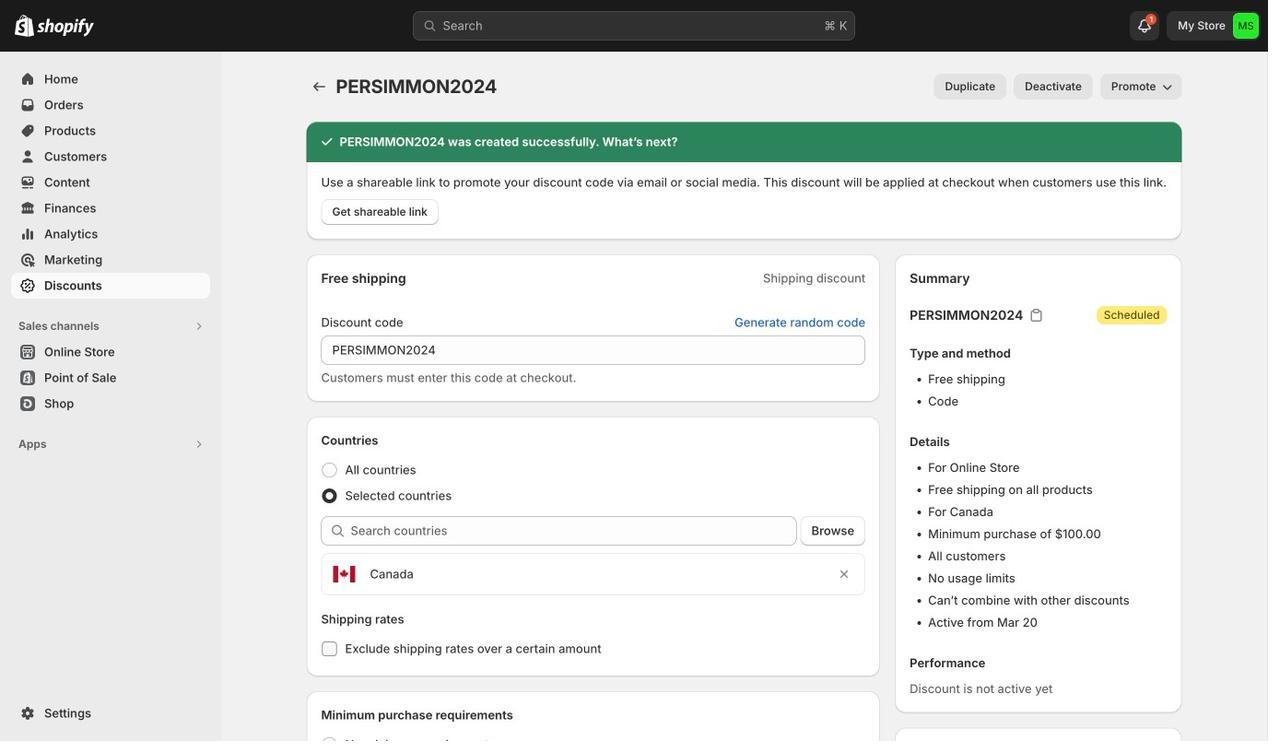 Task type: vqa. For each thing, say whether or not it's contained in the screenshot.
the left Shopify image
yes



Task type: locate. For each thing, give the bounding box(es) containing it.
Search countries text field
[[351, 516, 797, 546]]

shopify image
[[15, 15, 34, 37]]

None text field
[[321, 336, 866, 365]]



Task type: describe. For each thing, give the bounding box(es) containing it.
my store image
[[1234, 13, 1259, 39]]

shopify image
[[37, 18, 94, 37]]



